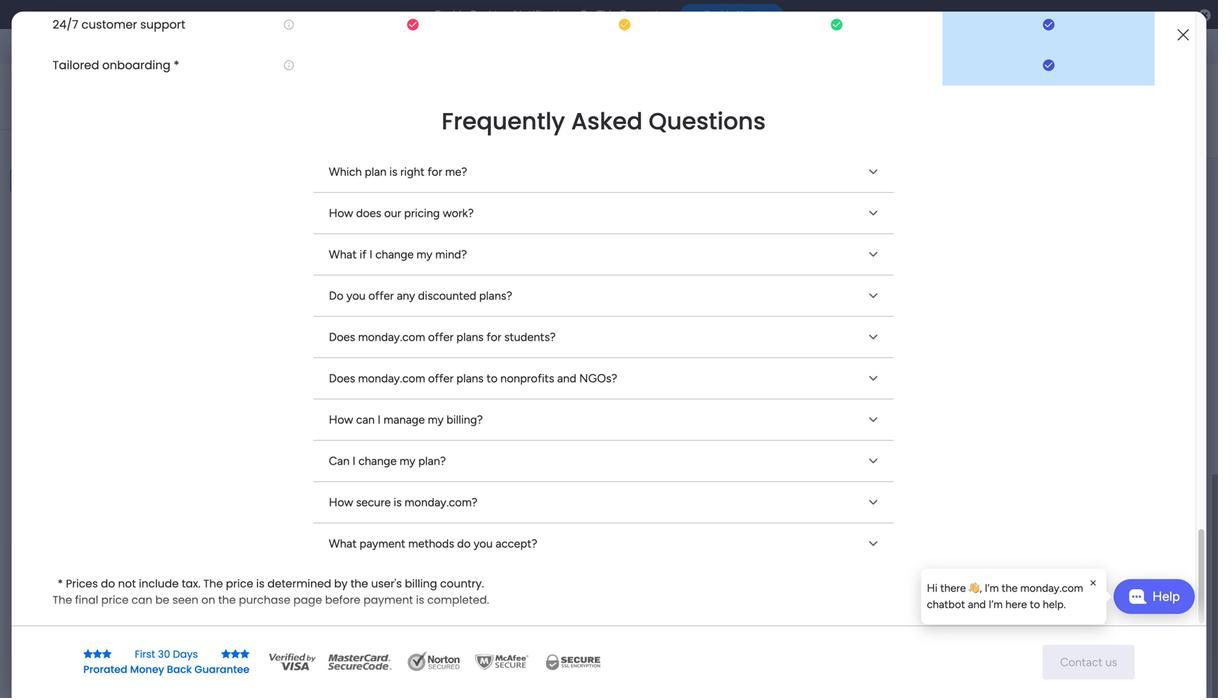 Task type: describe. For each thing, give the bounding box(es) containing it.
there
[[940, 582, 966, 595]]

offer for discounted
[[368, 289, 394, 303]]

students?
[[504, 330, 556, 344]]

can i change my plan? button
[[314, 441, 894, 482]]

0 horizontal spatial the
[[53, 593, 72, 608]]

partner
[[451, 300, 483, 313]]

frequently
[[442, 105, 565, 137]]

the inside hi there 👋,  i'm the monday.com chatbot and i'm here to help.
[[1002, 582, 1018, 595]]

person button
[[391, 152, 454, 175]]

plan
[[365, 165, 387, 179]]

Search field
[[339, 153, 383, 173]]

mastercard secure code image
[[324, 652, 396, 673]]

frequently asked questions
[[442, 105, 766, 137]]

me?
[[445, 165, 467, 179]]

does for does monday.com offer plans for students?
[[329, 330, 355, 344]]

star image for first star icon from the right
[[231, 649, 240, 660]]

levy inside field
[[577, 98, 605, 116]]

can inside "how can i manage my billing?" dropdown button
[[356, 413, 375, 427]]

1
[[396, 253, 399, 262]]

0 horizontal spatial phoenix levy
[[274, 249, 334, 261]]

questions
[[649, 105, 766, 137]]

enable for enable desktop notifications on this computer
[[435, 8, 468, 21]]

how secure is monday.com?
[[329, 496, 478, 510]]

my for billing?
[[428, 413, 444, 427]]

on
[[201, 593, 215, 608]]

overview button
[[525, 132, 601, 155]]

which plan is right for me? button
[[314, 152, 894, 192]]

how secure is monday.com? button
[[314, 482, 894, 523]]

contact
[[314, 222, 351, 235]]

secure
[[356, 496, 391, 510]]

monday.com for does monday.com offer plans for students?
[[358, 330, 425, 344]]

primary contacts
[[249, 191, 366, 210]]

how for how can i manage my billing?
[[329, 413, 353, 427]]

v2 search image
[[329, 155, 339, 171]]

does monday.com offer plans for students? button
[[314, 317, 894, 358]]

to inside hi there 👋,  i'm the monday.com chatbot and i'm here to help.
[[1030, 598, 1040, 611]]

plans?
[[479, 289, 512, 303]]

how can i manage my billing? button
[[314, 400, 894, 440]]

before
[[325, 593, 361, 608]]

norton secured image
[[402, 652, 467, 673]]

1 option from the top
[[9, 73, 176, 96]]

what for what payment methods do you accept?
[[329, 537, 357, 551]]

how for how does our pricing work?
[[329, 206, 353, 220]]

enable for enable now!
[[704, 9, 734, 20]]

help button
[[1114, 579, 1195, 614]]

back
[[167, 663, 192, 677]]

how for how secure is monday.com?
[[329, 496, 353, 510]]

customer
[[81, 16, 137, 33]]

determined
[[268, 576, 331, 592]]

phoenix levy inside field
[[524, 98, 605, 116]]

terry turtle image
[[1178, 35, 1201, 58]]

monday.com inside hi there 👋,  i'm the monday.com chatbot and i'm here to help.
[[1021, 582, 1083, 595]]

monday.com for does monday.com offer plans to nonprofits and ngos?
[[358, 372, 425, 386]]

chat bot icon image
[[1129, 590, 1147, 604]]

text
[[545, 394, 572, 412]]

help.
[[1043, 598, 1066, 611]]

do you offer any discounted plans?
[[329, 289, 512, 303]]

verified by visa image
[[267, 652, 318, 673]]

0 vertical spatial price
[[226, 576, 253, 592]]

on
[[580, 8, 594, 21]]

lottie animation image
[[0, 552, 185, 698]]

by
[[334, 576, 348, 592]]

star image for 3rd star icon from the right
[[93, 649, 102, 660]]

plan?
[[418, 454, 446, 468]]

payment inside * prices do not include tax. the price is determined by the user's billing country. the final price can be seen on the purchase page before payment is completed.
[[363, 593, 413, 608]]

can
[[329, 454, 350, 468]]

mind?
[[435, 248, 467, 261]]

24/7
[[53, 16, 78, 33]]

1 horizontal spatial *
[[174, 57, 179, 73]]

plans for to
[[456, 372, 484, 386]]

person
[[414, 157, 445, 169]]

does monday.com offer plans to nonprofits and ngos? button
[[314, 358, 894, 399]]

manage
[[384, 413, 425, 427]]

support
[[140, 16, 185, 33]]

is down billing
[[416, 593, 424, 608]]

does monday.com offer plans to nonprofits and ngos?
[[329, 372, 617, 386]]

guarantee
[[195, 663, 250, 677]]

hi
[[927, 582, 938, 595]]

i for change
[[369, 248, 373, 261]]

which plan is right for me?
[[329, 165, 467, 179]]

enable desktop notifications on this computer
[[435, 8, 669, 21]]

pricing
[[404, 206, 440, 220]]

Phoenix Levy field
[[520, 98, 1124, 117]]

24/7 customer support
[[53, 16, 185, 33]]

does
[[356, 206, 381, 220]]

any
[[397, 289, 415, 303]]

doyle
[[315, 275, 341, 287]]

contacts
[[305, 191, 366, 210]]

lottie animation element
[[0, 552, 185, 698]]

change inside can i change my plan? dropdown button
[[358, 454, 397, 468]]

i for manage
[[378, 413, 381, 427]]

* prices do not include tax. the price is determined by the user's billing country. the final price can be seen on the purchase page before payment is completed.
[[53, 576, 489, 608]]

primary
[[249, 191, 301, 210]]

payment inside dropdown button
[[360, 537, 405, 551]]

1 button
[[368, 241, 416, 268]]

which
[[329, 165, 362, 179]]

onboarding
[[102, 57, 171, 73]]

methods
[[408, 537, 454, 551]]

to inside dropdown button
[[487, 372, 498, 386]]

discounted
[[418, 289, 476, 303]]

help
[[1153, 589, 1180, 604]]

here
[[1006, 598, 1027, 611]]

enable now!
[[704, 9, 760, 20]]



Task type: vqa. For each thing, say whether or not it's contained in the screenshot.
can in the * Prices Do Not Include Tax. The Price Is Determined By The User'S Billing Country. The Final Price Can Be Seen On The Purchase Page Before Payment Is Completed.
yes



Task type: locate. For each thing, give the bounding box(es) containing it.
0 vertical spatial *
[[174, 57, 179, 73]]

how
[[329, 206, 353, 220], [329, 413, 353, 427], [329, 496, 353, 510]]

1 vertical spatial does
[[329, 372, 355, 386]]

tailored
[[53, 57, 99, 73]]

customer
[[444, 248, 490, 261], [444, 274, 490, 286]]

computer
[[619, 8, 669, 21]]

1 vertical spatial to
[[1030, 598, 1040, 611]]

do inside dropdown button
[[457, 537, 471, 551]]

dialog
[[921, 569, 1107, 625]]

1 vertical spatial change
[[358, 454, 397, 468]]

accept?
[[496, 537, 538, 551]]

1 vertical spatial you
[[474, 537, 493, 551]]

3 star image from the left
[[231, 649, 240, 660]]

do right methods
[[457, 537, 471, 551]]

how does our pricing work?
[[329, 206, 474, 220]]

customer up the discounted
[[444, 274, 490, 286]]

2 star image from the left
[[221, 649, 231, 660]]

1 horizontal spatial do
[[457, 537, 471, 551]]

2 plans from the top
[[456, 372, 484, 386]]

the up here
[[1002, 582, 1018, 595]]

1 vertical spatial monday.com
[[358, 372, 425, 386]]

offer down does monday.com offer plans for students?
[[428, 372, 454, 386]]

0 horizontal spatial to
[[487, 372, 498, 386]]

what up by
[[329, 537, 357, 551]]

phoenix up madison
[[274, 249, 310, 261]]

monday.com
[[358, 330, 425, 344], [358, 372, 425, 386], [1021, 582, 1083, 595]]

1 plans from the top
[[456, 330, 484, 344]]

is right plan
[[389, 165, 398, 179]]

2 customer from the top
[[444, 274, 490, 286]]

for for plans
[[487, 330, 501, 344]]

asked
[[571, 105, 643, 137]]

i left manage
[[378, 413, 381, 427]]

my inside can i change my plan? dropdown button
[[400, 454, 416, 468]]

change
[[375, 248, 414, 261], [358, 454, 397, 468]]

1 horizontal spatial can
[[356, 413, 375, 427]]

is right "secure"
[[394, 496, 402, 510]]

1 vertical spatial phoenix
[[274, 249, 310, 261]]

mcafee secure image
[[473, 652, 531, 673]]

2 horizontal spatial the
[[1002, 582, 1018, 595]]

prices
[[66, 576, 98, 592]]

payment up user's
[[360, 537, 405, 551]]

do left not
[[101, 576, 115, 592]]

1 vertical spatial price
[[101, 593, 129, 608]]

how can i manage my billing?
[[329, 413, 483, 427]]

option down customer
[[9, 73, 176, 96]]

2 vertical spatial offer
[[428, 372, 454, 386]]

change right can
[[358, 454, 397, 468]]

1 horizontal spatial to
[[1030, 598, 1040, 611]]

krause
[[305, 301, 336, 313]]

madison
[[274, 275, 312, 287]]

1 vertical spatial phoenix levy
[[274, 249, 334, 261]]

what payment methods do you accept?
[[329, 537, 538, 551]]

right
[[400, 165, 425, 179]]

country.
[[440, 576, 484, 592]]

phoenix up "overview" button
[[524, 98, 574, 116]]

and inside hi there 👋,  i'm the monday.com chatbot and i'm here to help.
[[968, 598, 986, 611]]

1 horizontal spatial you
[[474, 537, 493, 551]]

1 horizontal spatial the
[[351, 576, 368, 592]]

customer down type field
[[444, 248, 490, 261]]

enable left desktop
[[435, 8, 468, 21]]

1 horizontal spatial levy
[[577, 98, 605, 116]]

i inside "how can i manage my billing?" dropdown button
[[378, 413, 381, 427]]

price up purchase
[[226, 576, 253, 592]]

0 vertical spatial you
[[346, 289, 366, 303]]

star image
[[102, 649, 112, 660], [221, 649, 231, 660], [240, 649, 250, 660]]

offer for to
[[428, 372, 454, 386]]

1 vertical spatial option
[[9, 97, 176, 120]]

my for mind?
[[417, 248, 433, 261]]

0 vertical spatial my
[[417, 248, 433, 261]]

option
[[9, 73, 176, 96], [9, 97, 176, 120]]

dapulse close image
[[1199, 8, 1211, 23]]

leilani krause
[[274, 301, 336, 313]]

3 star image from the left
[[240, 649, 250, 660]]

filter board by anything image
[[458, 156, 481, 170]]

👋,
[[969, 582, 982, 595]]

first 30 days
[[135, 648, 198, 662]]

1 vertical spatial plans
[[456, 372, 484, 386]]

the right on
[[218, 593, 236, 608]]

prorated
[[83, 663, 127, 677]]

my inside what if i change my mind? dropdown button
[[417, 248, 433, 261]]

2 enable from the left
[[704, 9, 734, 20]]

1 horizontal spatial for
[[487, 330, 501, 344]]

1 how from the top
[[329, 206, 353, 220]]

0 vertical spatial and
[[557, 372, 576, 386]]

you right do
[[346, 289, 366, 303]]

0 horizontal spatial phoenix
[[274, 249, 310, 261]]

does inside dropdown button
[[329, 330, 355, 344]]

0 vertical spatial phoenix
[[524, 98, 574, 116]]

the up on
[[203, 576, 223, 592]]

Type field
[[452, 221, 482, 237]]

2 does from the top
[[329, 372, 355, 386]]

0 horizontal spatial can
[[132, 593, 152, 608]]

i'm left here
[[989, 598, 1003, 611]]

for left me?
[[428, 165, 442, 179]]

1 enable from the left
[[435, 8, 468, 21]]

how does our pricing work? button
[[314, 193, 894, 234]]

purchase
[[239, 593, 291, 608]]

what if i change my mind?
[[329, 248, 467, 261]]

1 horizontal spatial price
[[226, 576, 253, 592]]

0 vertical spatial payment
[[360, 537, 405, 551]]

can left be
[[132, 593, 152, 608]]

you inside do you offer any discounted plans? "dropdown button"
[[346, 289, 366, 303]]

does inside dropdown button
[[329, 372, 355, 386]]

1 vertical spatial offer
[[428, 330, 454, 344]]

my left the billing?
[[428, 413, 444, 427]]

price down not
[[101, 593, 129, 608]]

you
[[346, 289, 366, 303], [474, 537, 493, 551]]

plans for for
[[456, 330, 484, 344]]

you left accept?
[[474, 537, 493, 551]]

madison doyle
[[274, 275, 341, 287]]

do
[[329, 289, 344, 303]]

* right onboarding
[[174, 57, 179, 73]]

hi there 👋,  i'm the monday.com chatbot and i'm here to help.
[[927, 582, 1083, 611]]

what if i change my mind? button
[[314, 234, 894, 275]]

1 vertical spatial i'm
[[989, 598, 1003, 611]]

i right if
[[369, 248, 373, 261]]

1 vertical spatial levy
[[312, 249, 334, 261]]

0 vertical spatial for
[[428, 165, 442, 179]]

0 vertical spatial can
[[356, 413, 375, 427]]

can
[[356, 413, 375, 427], [132, 593, 152, 608]]

Primary Contacts field
[[246, 191, 369, 210]]

1 horizontal spatial phoenix levy
[[524, 98, 605, 116]]

0 horizontal spatial you
[[346, 289, 366, 303]]

completed.
[[427, 593, 489, 608]]

offer inside dropdown button
[[428, 372, 454, 386]]

0 horizontal spatial levy
[[312, 249, 334, 261]]

for left 'students?' at the top left of page
[[487, 330, 501, 344]]

0 vertical spatial i'm
[[985, 582, 999, 595]]

what payment methods do you accept? button
[[314, 524, 894, 564]]

2 vertical spatial how
[[329, 496, 353, 510]]

how up the contact
[[329, 206, 353, 220]]

the left the final
[[53, 593, 72, 608]]

and down 👋,
[[968, 598, 986, 611]]

0 vertical spatial i
[[369, 248, 373, 261]]

1 does from the top
[[329, 330, 355, 344]]

final
[[75, 593, 98, 608]]

monday.com inside the does monday.com offer plans for students? dropdown button
[[358, 330, 425, 344]]

more dots image
[[826, 398, 836, 408]]

plans down the partner
[[456, 330, 484, 344]]

1 vertical spatial customer
[[444, 274, 490, 286]]

page
[[293, 593, 322, 608]]

ngos?
[[579, 372, 617, 386]]

0 vertical spatial monday.com
[[358, 330, 425, 344]]

offer inside "dropdown button"
[[368, 289, 394, 303]]

what for what if i change my mind?
[[329, 248, 357, 261]]

can inside * prices do not include tax. the price is determined by the user's billing country. the final price can be seen on the purchase page before payment is completed.
[[132, 593, 152, 608]]

1 vertical spatial how
[[329, 413, 353, 427]]

do inside * prices do not include tax. the price is determined by the user's billing country. the final price can be seen on the purchase page before payment is completed.
[[101, 576, 115, 592]]

* left prices
[[58, 576, 63, 592]]

enable inside button
[[704, 9, 734, 20]]

prorated money back guarantee
[[83, 663, 250, 677]]

and up text
[[557, 372, 576, 386]]

does for does monday.com offer plans to nonprofits and ngos?
[[329, 372, 355, 386]]

for
[[428, 165, 442, 179], [487, 330, 501, 344]]

30
[[158, 648, 170, 662]]

offer down the partner
[[428, 330, 454, 344]]

offer for for
[[428, 330, 454, 344]]

levy up overview
[[577, 98, 605, 116]]

offer
[[368, 289, 394, 303], [428, 330, 454, 344], [428, 372, 454, 386]]

1 horizontal spatial star image
[[221, 649, 231, 660]]

i inside what if i change my mind? dropdown button
[[369, 248, 373, 261]]

1 what from the top
[[329, 248, 357, 261]]

work?
[[443, 206, 474, 220]]

i'm
[[985, 582, 999, 595], [989, 598, 1003, 611]]

my left plan?
[[400, 454, 416, 468]]

for for right
[[428, 165, 442, 179]]

i right can
[[352, 454, 356, 468]]

0 vertical spatial option
[[9, 73, 176, 96]]

offer inside dropdown button
[[428, 330, 454, 344]]

levy
[[577, 98, 605, 116], [312, 249, 334, 261]]

how up can
[[329, 413, 353, 427]]

0 vertical spatial to
[[487, 372, 498, 386]]

2 star image from the left
[[93, 649, 102, 660]]

monday.com down any
[[358, 330, 425, 344]]

leilani
[[274, 301, 303, 313]]

payment
[[360, 537, 405, 551], [363, 593, 413, 608]]

my
[[417, 248, 433, 261], [428, 413, 444, 427], [400, 454, 416, 468]]

1 vertical spatial *
[[58, 576, 63, 592]]

0 vertical spatial levy
[[577, 98, 605, 116]]

be
[[155, 593, 169, 608]]

1 vertical spatial i
[[378, 413, 381, 427]]

i inside can i change my plan? dropdown button
[[352, 454, 356, 468]]

0 horizontal spatial do
[[101, 576, 115, 592]]

monday.com up manage
[[358, 372, 425, 386]]

1 vertical spatial the
[[53, 593, 72, 608]]

0 vertical spatial offer
[[368, 289, 394, 303]]

0 horizontal spatial the
[[218, 593, 236, 608]]

not
[[118, 576, 136, 592]]

0 horizontal spatial star image
[[102, 649, 112, 660]]

0 horizontal spatial enable
[[435, 8, 468, 21]]

dialog containing hi there 👋,  i'm the monday.com
[[921, 569, 1107, 625]]

my inside "how can i manage my billing?" dropdown button
[[428, 413, 444, 427]]

option down the tailored
[[9, 97, 176, 120]]

overview
[[548, 137, 591, 149]]

0 vertical spatial what
[[329, 248, 357, 261]]

0 vertical spatial phoenix levy
[[524, 98, 605, 116]]

and inside does monday.com offer plans to nonprofits and ngos? dropdown button
[[557, 372, 576, 386]]

1 horizontal spatial enable
[[704, 9, 734, 20]]

1 horizontal spatial and
[[968, 598, 986, 611]]

1 vertical spatial do
[[101, 576, 115, 592]]

do
[[457, 537, 471, 551], [101, 576, 115, 592]]

i'm right 👋,
[[985, 582, 999, 595]]

0 vertical spatial change
[[375, 248, 414, 261]]

our
[[384, 206, 401, 220]]

monday.com up 'help.'
[[1021, 582, 1083, 595]]

change inside what if i change my mind? dropdown button
[[375, 248, 414, 261]]

2 vertical spatial monday.com
[[1021, 582, 1083, 595]]

change right if
[[375, 248, 414, 261]]

plans inside dropdown button
[[456, 372, 484, 386]]

0 horizontal spatial for
[[428, 165, 442, 179]]

my left "mind?"
[[417, 248, 433, 261]]

desktop
[[470, 8, 511, 21]]

plans inside dropdown button
[[456, 330, 484, 344]]

phoenix levy up "overview" button
[[524, 98, 605, 116]]

2 vertical spatial my
[[400, 454, 416, 468]]

include
[[139, 576, 179, 592]]

0 vertical spatial plans
[[456, 330, 484, 344]]

0 vertical spatial do
[[457, 537, 471, 551]]

the right by
[[351, 576, 368, 592]]

1 customer from the top
[[444, 248, 490, 261]]

what
[[329, 248, 357, 261], [329, 537, 357, 551]]

0 vertical spatial the
[[203, 576, 223, 592]]

billing?
[[447, 413, 483, 427]]

1 vertical spatial and
[[968, 598, 986, 611]]

1 star image from the left
[[83, 649, 93, 660]]

phoenix
[[524, 98, 574, 116], [274, 249, 310, 261]]

what left if
[[329, 248, 357, 261]]

2 option from the top
[[9, 97, 176, 120]]

1 horizontal spatial phoenix
[[524, 98, 574, 116]]

billing
[[405, 576, 437, 592]]

* inside * prices do not include tax. the price is determined by the user's billing country. the final price can be seen on the purchase page before payment is completed.
[[58, 576, 63, 592]]

the
[[351, 576, 368, 592], [1002, 582, 1018, 595], [218, 593, 236, 608]]

to left the nonprofits
[[487, 372, 498, 386]]

payment down user's
[[363, 593, 413, 608]]

how left "secure"
[[329, 496, 353, 510]]

1 vertical spatial what
[[329, 537, 357, 551]]

can left manage
[[356, 413, 375, 427]]

2 vertical spatial i
[[352, 454, 356, 468]]

0 vertical spatial how
[[329, 206, 353, 220]]

is up purchase
[[256, 576, 265, 592]]

0 vertical spatial customer
[[444, 248, 490, 261]]

1 star image from the left
[[102, 649, 112, 660]]

this
[[597, 8, 616, 21]]

offer left any
[[368, 289, 394, 303]]

2 what from the top
[[329, 537, 357, 551]]

you inside the what payment methods do you accept? dropdown button
[[474, 537, 493, 551]]

0 vertical spatial does
[[329, 330, 355, 344]]

to right here
[[1030, 598, 1040, 611]]

0 horizontal spatial and
[[557, 372, 576, 386]]

3 how from the top
[[329, 496, 353, 510]]

0 horizontal spatial i
[[352, 454, 356, 468]]

enable now! button
[[680, 4, 783, 26]]

monday.com?
[[405, 496, 478, 510]]

does monday.com offer plans for students?
[[329, 330, 556, 344]]

ssl encrypted image
[[537, 652, 609, 673]]

1 vertical spatial for
[[487, 330, 501, 344]]

star image
[[83, 649, 93, 660], [93, 649, 102, 660], [231, 649, 240, 660]]

2 horizontal spatial star image
[[240, 649, 250, 660]]

notifications
[[514, 8, 577, 21]]

1 horizontal spatial the
[[203, 576, 223, 592]]

tax.
[[182, 576, 201, 592]]

tailored onboarding *
[[53, 57, 179, 73]]

phoenix levy up madison doyle on the top left of page
[[274, 249, 334, 261]]

1 vertical spatial payment
[[363, 593, 413, 608]]

1 horizontal spatial i
[[369, 248, 373, 261]]

0 horizontal spatial price
[[101, 593, 129, 608]]

enable left now!
[[704, 9, 734, 20]]

plans up the billing?
[[456, 372, 484, 386]]

now!
[[737, 9, 760, 20]]

do you offer any discounted plans? button
[[314, 276, 894, 316]]

levy up the doyle
[[312, 249, 334, 261]]

the
[[203, 576, 223, 592], [53, 593, 72, 608]]

1 vertical spatial my
[[428, 413, 444, 427]]

1 vertical spatial can
[[132, 593, 152, 608]]

2 how from the top
[[329, 413, 353, 427]]

monday.com inside does monday.com offer plans to nonprofits and ngos? dropdown button
[[358, 372, 425, 386]]

Text field
[[541, 394, 575, 413]]

0 horizontal spatial *
[[58, 576, 63, 592]]

2 horizontal spatial i
[[378, 413, 381, 427]]

phoenix inside phoenix levy field
[[524, 98, 574, 116]]



